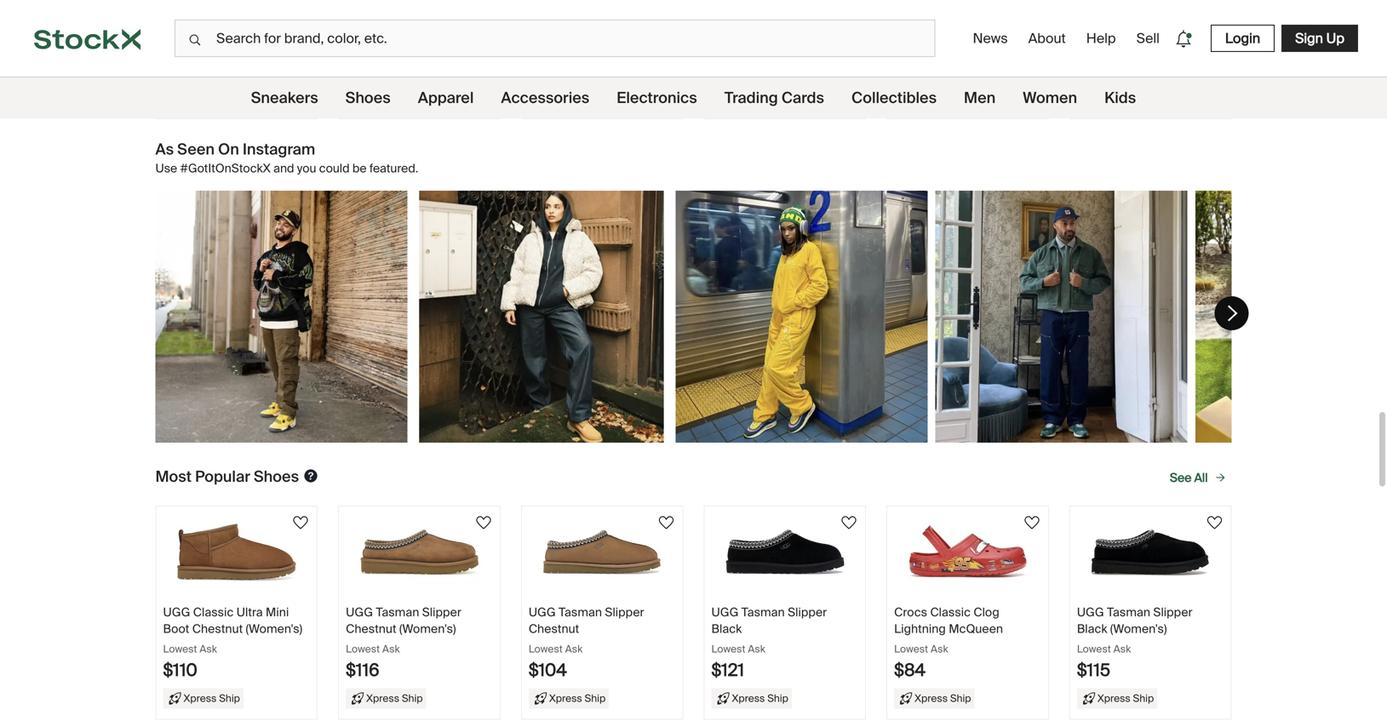 Task type: vqa. For each thing, say whether or not it's contained in the screenshot.
first Lowest from the left
yes



Task type: locate. For each thing, give the bounding box(es) containing it.
3 ugg from the left
[[529, 605, 556, 621]]

1 chestnut from the left
[[192, 621, 243, 637]]

ugg tasman slipper black (women's) image
[[1091, 521, 1211, 585]]

chestnut up $104
[[529, 621, 580, 637]]

reebok answer 3 white black (2024)
[[529, 20, 660, 50]]

1 follow image from the left
[[474, 513, 494, 533]]

ask link down chlorophyll
[[346, 83, 395, 110]]

1 suede from the left
[[247, 34, 283, 50]]

cards
[[782, 88, 825, 108]]

slipper down ugg tasman slipper chestnut (women's) "image"
[[422, 605, 462, 621]]

login button
[[1211, 25, 1275, 52]]

bid for muslin
[[233, 88, 251, 104]]

chestnut inside ugg tasman slipper chestnut (women's) lowest ask $116
[[346, 621, 397, 637]]

nike inside nike air force 1 low premium light cream gum
[[895, 20, 919, 36]]

bid for low
[[964, 88, 982, 104]]

ugg up $121
[[712, 605, 739, 621]]

4 xpress ship from the left
[[732, 692, 789, 705]]

black inside ugg tasman slipper black lowest ask $121
[[712, 621, 742, 637]]

classic inside the crocs classic clog lightning mcqueen lowest ask $84
[[931, 605, 971, 621]]

ask group
[[529, 83, 676, 110], [1078, 83, 1225, 110]]

0 horizontal spatial cortez
[[191, 20, 228, 36]]

(women's) inside ugg tasman slipper chestnut (women's) lowest ask $116
[[400, 621, 456, 637]]

black left (2024)
[[529, 34, 559, 50]]

ugg inside ugg tasman slipper chestnut (women's) lowest ask $116
[[346, 605, 373, 621]]

xpress ship for $104
[[549, 692, 606, 705]]

xpress
[[184, 692, 217, 705], [366, 692, 400, 705], [549, 692, 582, 705], [732, 692, 765, 705], [915, 692, 948, 705], [1098, 692, 1131, 705]]

bid left sneakers "link"
[[233, 88, 251, 104]]

2 suede from the left
[[411, 34, 447, 50]]

ugg tasman slipper chestnut (women's) lowest ask $116
[[346, 605, 462, 682]]

suede
[[247, 34, 283, 50], [411, 34, 447, 50]]

2 nike from the left
[[346, 20, 371, 36]]

shoes left "most popular shoes" image
[[254, 467, 299, 487]]

suede right muslin at top left
[[247, 34, 283, 50]]

tasman down ugg tasman slipper chestnut (women's) "image"
[[376, 605, 419, 621]]

tasman down ugg tasman slipper chestnut image
[[559, 605, 602, 621]]

(women's) up bid group
[[163, 47, 220, 63]]

1 slipper from the left
[[422, 605, 462, 621]]

ugg up boot
[[163, 605, 190, 621]]

chestnut down ultra at bottom
[[192, 621, 243, 637]]

1 horizontal spatial chestnut
[[346, 621, 397, 637]]

1 horizontal spatial shoes
[[346, 88, 391, 108]]

tasman down ugg tasman slipper black image
[[742, 605, 785, 621]]

ask link for nike cortez vintage chlorophyll suede (women's)
[[346, 83, 395, 110]]

0 horizontal spatial group
[[346, 83, 493, 110]]

crocs classic clog lightning mcqueen image
[[909, 521, 1028, 585]]

3 xpress ship from the left
[[549, 692, 606, 705]]

4 follow image from the left
[[1205, 513, 1226, 533]]

bid down "nike air force 1 low premium light cream gum" link
[[964, 88, 982, 104]]

3 xpress from the left
[[549, 692, 582, 705]]

2 follow image from the left
[[656, 513, 677, 533]]

tasman inside ugg tasman slipper chestnut lowest ask $104
[[559, 605, 602, 621]]

follow image
[[291, 513, 311, 533], [1022, 513, 1043, 533]]

0 horizontal spatial ask group
[[529, 83, 676, 110]]

2 horizontal spatial group
[[895, 83, 1042, 110]]

3 slipper from the left
[[788, 605, 827, 621]]

classic inside ugg classic ultra mini boot chestnut (women's) lowest ask $110
[[193, 605, 234, 621]]

2 follow image from the left
[[1022, 513, 1043, 533]]

ugg tasman slipper black (women's) lowest ask $115
[[1078, 605, 1193, 682]]

slipper for $115
[[1154, 605, 1193, 621]]

chestnut up $116 on the left bottom
[[346, 621, 397, 637]]

ship down ugg tasman slipper black lowest ask $121
[[768, 692, 789, 705]]

slipper inside ugg tasman slipper black lowest ask $121
[[788, 605, 827, 621]]

ask link down the gum
[[895, 83, 944, 110]]

1 cortez from the left
[[191, 20, 228, 36]]

cortez inside 'nike cortez vintage viotech muslin suede (women's)'
[[191, 20, 228, 36]]

cortez up bid group
[[191, 20, 228, 36]]

0 vertical spatial shoes
[[346, 88, 391, 108]]

vintage inside 'nike cortez vintage viotech muslin suede (women's)'
[[231, 20, 273, 36]]

up
[[1327, 29, 1345, 47]]

1 horizontal spatial ask group
[[1078, 83, 1225, 110]]

0 horizontal spatial classic
[[193, 605, 234, 621]]

air
[[922, 20, 937, 36]]

classic
[[193, 605, 234, 621], [931, 605, 971, 621]]

2 horizontal spatial nike
[[895, 20, 919, 36]]

1 5 24 nike air force 1 low white 07 image
[[1196, 191, 1388, 443]]

$104
[[529, 660, 567, 682]]

answer
[[574, 20, 615, 36]]

(women's) up "shoes" link
[[346, 47, 403, 63]]

xpress ship
[[184, 692, 240, 705], [366, 692, 423, 705], [549, 692, 606, 705], [732, 692, 789, 705], [915, 692, 972, 705], [1098, 692, 1155, 705]]

1
[[975, 20, 979, 36]]

3 chestnut from the left
[[529, 621, 580, 637]]

all
[[1195, 470, 1208, 486]]

ask link for reebok answer 3 white black (2024)
[[529, 83, 578, 110]]

bid right trading
[[781, 88, 799, 104]]

0 horizontal spatial follow image
[[291, 513, 311, 533]]

5 xpress ship from the left
[[915, 692, 972, 705]]

slipper inside ugg tasman slipper chestnut lowest ask $104
[[605, 605, 645, 621]]

xpress for $104
[[549, 692, 582, 705]]

1 11 24 apple airpods max headphones nike air max image
[[676, 191, 928, 443]]

3 tasman from the left
[[742, 605, 785, 621]]

1 11 24 new balance 2002r nightwatch green image
[[936, 191, 1188, 443]]

ugg classic ultra mini boot chestnut (women's) image
[[177, 521, 296, 585]]

1 ship from the left
[[219, 692, 240, 705]]

0 horizontal spatial chestnut
[[192, 621, 243, 637]]

1 ask group from the left
[[529, 83, 676, 110]]

premium
[[895, 34, 945, 50]]

product category switcher element
[[0, 78, 1388, 118]]

lowest up $115
[[1078, 643, 1112, 656]]

1 bid from the left
[[233, 88, 251, 104]]

ugg inside ugg tasman slipper chestnut lowest ask $104
[[529, 605, 556, 621]]

1 horizontal spatial cortez
[[374, 20, 411, 36]]

collectibles link
[[852, 78, 937, 118]]

2 xpress from the left
[[366, 692, 400, 705]]

ugg up $116 on the left bottom
[[346, 605, 373, 621]]

2 ask link from the left
[[529, 83, 578, 110]]

2 tasman from the left
[[559, 605, 602, 621]]

crocs
[[895, 605, 928, 621]]

sell
[[1137, 29, 1160, 47]]

slipper down ugg tasman slipper chestnut image
[[605, 605, 645, 621]]

xpress for $116
[[366, 692, 400, 705]]

2 vintage from the left
[[413, 20, 456, 36]]

xpress ship down $104
[[549, 692, 606, 705]]

ugg for $116
[[346, 605, 373, 621]]

2 ask group from the left
[[1078, 83, 1225, 110]]

sony
[[1078, 20, 1105, 36]]

4 xpress from the left
[[732, 692, 765, 705]]

1 ask link from the left
[[346, 83, 395, 110]]

3 follow image from the left
[[839, 513, 860, 533]]

6 ship from the left
[[1134, 692, 1155, 705]]

tasman inside ugg tasman slipper black lowest ask $121
[[742, 605, 785, 621]]

1 vintage from the left
[[231, 20, 273, 36]]

nike for nike cortez vintage chlorophyll suede (women's)
[[346, 20, 371, 36]]

nike air force 1 low premium light cream gum link
[[895, 0, 1042, 83]]

vintage inside 'nike cortez vintage chlorophyll suede (women's)'
[[413, 20, 456, 36]]

slipper for $104
[[605, 605, 645, 621]]

chestnut inside ugg tasman slipper chestnut lowest ask $104
[[529, 621, 580, 637]]

(women's) down ugg tasman slipper chestnut (women's) "image"
[[400, 621, 456, 637]]

ugg for $110
[[163, 605, 190, 621]]

ugg inside ugg tasman slipper black lowest ask $121
[[712, 605, 739, 621]]

5 lowest from the left
[[895, 643, 929, 656]]

vintage for muslin
[[231, 20, 273, 36]]

0 horizontal spatial black
[[529, 34, 559, 50]]

5 ugg from the left
[[1078, 605, 1105, 621]]

xpress down $115
[[1098, 692, 1131, 705]]

ask link down edition
[[1078, 83, 1127, 110]]

4 bid from the left
[[964, 88, 982, 104]]

5 xpress from the left
[[915, 692, 948, 705]]

ship for $116
[[402, 692, 423, 705]]

ugg inside ugg tasman slipper black (women's) lowest ask $115
[[1078, 605, 1105, 621]]

xpress down $84 on the bottom right of page
[[915, 692, 948, 705]]

xpress ship for $121
[[732, 692, 789, 705]]

$110
[[163, 660, 198, 682]]

bid link for muslin
[[219, 83, 264, 110]]

boot
[[163, 621, 189, 637]]

bid
[[233, 88, 251, 104], [416, 88, 434, 104], [781, 88, 799, 104], [964, 88, 982, 104]]

2 chestnut from the left
[[346, 621, 397, 637]]

lowest inside the crocs classic clog lightning mcqueen lowest ask $84
[[895, 643, 929, 656]]

(women's) inside 'nike cortez vintage chlorophyll suede (women's)'
[[346, 47, 403, 63]]

as seen on instagram use #gotitonstockx and you could be featured.
[[155, 140, 419, 177]]

3 group from the left
[[895, 83, 1042, 110]]

3 ask link from the left
[[712, 83, 761, 110]]

4 lowest from the left
[[712, 643, 746, 656]]

classic up mcqueen
[[931, 605, 971, 621]]

1 bid link from the left
[[219, 83, 264, 110]]

see all
[[1170, 470, 1208, 486]]

follow image for $121
[[839, 513, 860, 533]]

4 ask link from the left
[[895, 83, 944, 110]]

2 lowest from the left
[[346, 643, 380, 656]]

(women's) up $115
[[1111, 621, 1168, 637]]

gum
[[895, 47, 921, 63]]

follow image
[[474, 513, 494, 533], [656, 513, 677, 533], [839, 513, 860, 533], [1205, 513, 1226, 533]]

0 horizontal spatial suede
[[247, 34, 283, 50]]

Search... search field
[[175, 20, 936, 57]]

nike inside 'nike cortez vintage viotech muslin suede (women's)'
[[163, 20, 188, 36]]

ask link for asics gt-2160 papergirl paris
[[712, 83, 761, 110]]

1 horizontal spatial black
[[712, 621, 742, 637]]

accessories
[[501, 88, 590, 108]]

shoes
[[346, 88, 391, 108], [254, 467, 299, 487]]

0 horizontal spatial vintage
[[231, 20, 273, 36]]

bid link
[[219, 83, 264, 110], [402, 83, 447, 110], [768, 83, 813, 110], [951, 83, 996, 110]]

1 horizontal spatial vintage
[[413, 20, 456, 36]]

1 horizontal spatial nike
[[346, 20, 371, 36]]

1 nike from the left
[[163, 20, 188, 36]]

stockx logo image
[[34, 29, 141, 50]]

4 slipper from the left
[[1154, 605, 1193, 621]]

ask link down search... 'search field'
[[529, 83, 578, 110]]

nike up "shoes" link
[[346, 20, 371, 36]]

xpress down $104
[[549, 692, 582, 705]]

ask inside the crocs classic clog lightning mcqueen lowest ask $84
[[931, 643, 949, 656]]

ugg up $104
[[529, 605, 556, 621]]

tasman inside ugg tasman slipper chestnut (women's) lowest ask $116
[[376, 605, 419, 621]]

notification unread icon image
[[1172, 27, 1196, 51]]

ship
[[219, 692, 240, 705], [402, 692, 423, 705], [585, 692, 606, 705], [768, 692, 789, 705], [951, 692, 972, 705], [1134, 692, 1155, 705]]

ship down ugg tasman slipper black (women's) lowest ask $115
[[1134, 692, 1155, 705]]

2 horizontal spatial black
[[1078, 621, 1108, 637]]

1 horizontal spatial classic
[[931, 605, 971, 621]]

ask link
[[346, 83, 395, 110], [529, 83, 578, 110], [712, 83, 761, 110], [895, 83, 944, 110], [1078, 83, 1127, 110]]

slipper down ugg tasman slipper black image
[[788, 605, 827, 621]]

men
[[964, 88, 996, 108]]

2 bid from the left
[[416, 88, 434, 104]]

ship down the crocs classic clog lightning mcqueen lowest ask $84
[[951, 692, 972, 705]]

(women's) inside 'nike cortez vintage viotech muslin suede (women's)'
[[163, 47, 220, 63]]

4 ship from the left
[[768, 692, 789, 705]]

crocs classic clog lightning mcqueen lowest ask $84
[[895, 605, 1004, 682]]

black inside reebok answer 3 white black (2024)
[[529, 34, 559, 50]]

2 bid link from the left
[[402, 83, 447, 110]]

vintage right viotech at the top
[[231, 20, 273, 36]]

login
[[1226, 29, 1261, 47]]

4 tasman from the left
[[1108, 605, 1151, 621]]

bid link for paris
[[768, 83, 813, 110]]

2 group from the left
[[712, 83, 859, 110]]

4 bid link from the left
[[951, 83, 996, 110]]

1 xpress from the left
[[184, 692, 217, 705]]

tasman down the ugg tasman slipper black (women's) image
[[1108, 605, 1151, 621]]

ship for $121
[[768, 692, 789, 705]]

ugg classic ultra mini boot chestnut (women's) lowest ask $110
[[163, 605, 303, 682]]

electronics
[[617, 88, 698, 108]]

3 bid link from the left
[[768, 83, 813, 110]]

5 ship from the left
[[951, 692, 972, 705]]

ask link down the paris
[[712, 83, 761, 110]]

wlf
[[1186, 34, 1211, 50]]

1 vertical spatial shoes
[[254, 467, 299, 487]]

1 horizontal spatial group
[[712, 83, 859, 110]]

sneakers link
[[251, 78, 318, 118]]

nike left air
[[895, 20, 919, 36]]

xpress ship down $84 on the bottom right of page
[[915, 692, 972, 705]]

2 cortez from the left
[[374, 20, 411, 36]]

shoes down chlorophyll
[[346, 88, 391, 108]]

lowest inside ugg classic ultra mini boot chestnut (women's) lowest ask $110
[[163, 643, 197, 656]]

xpress ship down $121
[[732, 692, 789, 705]]

(women's) inside ugg classic ultra mini boot chestnut (women's) lowest ask $110
[[246, 621, 303, 637]]

1 xpress ship from the left
[[184, 692, 240, 705]]

4 ugg from the left
[[712, 605, 739, 621]]

lowest up $121
[[712, 643, 746, 656]]

black up $115
[[1078, 621, 1108, 637]]

ship down ugg tasman slipper chestnut (women's) lowest ask $116
[[402, 692, 423, 705]]

6 xpress from the left
[[1098, 692, 1131, 705]]

light
[[947, 34, 975, 50]]

tasman for $116
[[376, 605, 419, 621]]

0 horizontal spatial nike
[[163, 20, 188, 36]]

1 group from the left
[[346, 83, 493, 110]]

xpress ship down $116 on the left bottom
[[366, 692, 423, 705]]

electronics link
[[617, 78, 698, 118]]

1 classic from the left
[[193, 605, 234, 621]]

vintage right chlorophyll
[[413, 20, 456, 36]]

collectibles
[[852, 88, 937, 108]]

5 ask link from the left
[[1078, 83, 1127, 110]]

ask
[[361, 88, 381, 104], [543, 88, 564, 104], [726, 88, 747, 104], [909, 88, 929, 104], [1092, 88, 1112, 104], [200, 643, 217, 656], [383, 643, 400, 656], [565, 643, 583, 656], [748, 643, 766, 656], [931, 643, 949, 656], [1114, 643, 1132, 656]]

1 tasman from the left
[[376, 605, 419, 621]]

lowest up $84 on the bottom right of page
[[895, 643, 929, 656]]

suede right chlorophyll
[[411, 34, 447, 50]]

xpress down $121
[[732, 692, 765, 705]]

1 ugg from the left
[[163, 605, 190, 621]]

lowest up $116 on the left bottom
[[346, 643, 380, 656]]

cortez up "shoes" link
[[374, 20, 411, 36]]

about link
[[1022, 23, 1073, 54]]

chestnut
[[192, 621, 243, 637], [346, 621, 397, 637], [529, 621, 580, 637]]

nike inside 'nike cortez vintage chlorophyll suede (women's)'
[[346, 20, 371, 36]]

lowest inside ugg tasman slipper chestnut (women's) lowest ask $116
[[346, 643, 380, 656]]

xpress down $116 on the left bottom
[[366, 692, 400, 705]]

slipper inside ugg tasman slipper black (women's) lowest ask $115
[[1154, 605, 1193, 621]]

xpress ship down $110
[[184, 692, 240, 705]]

use
[[155, 161, 177, 177]]

mini
[[266, 605, 289, 621]]

stockx logo link
[[0, 0, 175, 77]]

group
[[346, 83, 493, 110], [712, 83, 859, 110], [895, 83, 1042, 110]]

see
[[1170, 470, 1192, 486]]

(women's) down mini
[[246, 621, 303, 637]]

xpress ship for $84
[[915, 692, 972, 705]]

bid inside bid group
[[233, 88, 251, 104]]

classic left ultra at bottom
[[193, 605, 234, 621]]

ask link for nike air force 1 low premium light cream gum
[[895, 83, 944, 110]]

3 ship from the left
[[585, 692, 606, 705]]

bid down nike cortez vintage chlorophyll suede (women's) "link"
[[416, 88, 434, 104]]

black up $121
[[712, 621, 742, 637]]

black inside ugg tasman slipper black (women's) lowest ask $115
[[1078, 621, 1108, 637]]

ask inside ugg tasman slipper black (women's) lowest ask $115
[[1114, 643, 1132, 656]]

ask inside ugg tasman slipper chestnut (women's) lowest ask $116
[[383, 643, 400, 656]]

apparel
[[418, 88, 474, 108]]

asics
[[712, 20, 747, 36]]

on
[[218, 140, 239, 159]]

2 xpress ship from the left
[[366, 692, 423, 705]]

1 lowest from the left
[[163, 643, 197, 656]]

tasman for $104
[[559, 605, 602, 621]]

xpress ship down $115
[[1098, 692, 1155, 705]]

3 nike from the left
[[895, 20, 919, 36]]

ugg inside ugg classic ultra mini boot chestnut (women's) lowest ask $110
[[163, 605, 190, 621]]

ship for $104
[[585, 692, 606, 705]]

ship down ugg tasman slipper chestnut lowest ask $104
[[585, 692, 606, 705]]

ps5
[[1108, 20, 1130, 36]]

xpress for $110
[[184, 692, 217, 705]]

xpress ship for $110
[[184, 692, 240, 705]]

slipper inside ugg tasman slipper chestnut (women's) lowest ask $116
[[422, 605, 462, 621]]

black for $121
[[712, 621, 742, 637]]

3 bid from the left
[[781, 88, 799, 104]]

tasman inside ugg tasman slipper black (women's) lowest ask $115
[[1108, 605, 1151, 621]]

trading cards link
[[725, 78, 825, 118]]

2 ugg from the left
[[346, 605, 373, 621]]

2 horizontal spatial chestnut
[[529, 621, 580, 637]]

nike
[[163, 20, 188, 36], [346, 20, 371, 36], [895, 20, 919, 36]]

suede inside 'nike cortez vintage viotech muslin suede (women's)'
[[247, 34, 283, 50]]

cortez inside 'nike cortez vintage chlorophyll suede (women's)'
[[374, 20, 411, 36]]

lowest down boot
[[163, 643, 197, 656]]

6 lowest from the left
[[1078, 643, 1112, 656]]

ugg
[[163, 605, 190, 621], [346, 605, 373, 621], [529, 605, 556, 621], [712, 605, 739, 621], [1078, 605, 1105, 621]]

2 classic from the left
[[931, 605, 971, 621]]

1 horizontal spatial suede
[[411, 34, 447, 50]]

xpress ship for $115
[[1098, 692, 1155, 705]]

2 slipper from the left
[[605, 605, 645, 621]]

6 xpress ship from the left
[[1098, 692, 1155, 705]]

slipper down the ugg tasman slipper black (women's) image
[[1154, 605, 1193, 621]]

xpress down $110
[[184, 692, 217, 705]]

slipper for $121
[[788, 605, 827, 621]]

ask group for the
[[1078, 83, 1225, 110]]

lowest up $104
[[529, 643, 563, 656]]

2 ship from the left
[[402, 692, 423, 705]]

ask inside ugg tasman slipper chestnut lowest ask $104
[[565, 643, 583, 656]]

1 17 24 timberland 6 inch premium waterproof wheat image
[[416, 191, 668, 443]]

3 lowest from the left
[[529, 643, 563, 656]]

1 horizontal spatial follow image
[[1022, 513, 1043, 533]]

ugg up $115
[[1078, 605, 1105, 621]]

ship down ugg classic ultra mini boot chestnut (women's) lowest ask $110
[[219, 692, 240, 705]]

1 follow image from the left
[[291, 513, 311, 533]]

cortez
[[191, 20, 228, 36], [374, 20, 411, 36]]

sign up
[[1296, 29, 1345, 47]]

follow image for $84
[[1022, 513, 1043, 533]]

nike left muslin at top left
[[163, 20, 188, 36]]



Task type: describe. For each thing, give the bounding box(es) containing it.
ask group for 3
[[529, 83, 676, 110]]

tasman for $121
[[742, 605, 785, 621]]

lowest inside ugg tasman slipper black lowest ask $121
[[712, 643, 746, 656]]

most popular shoes image
[[302, 468, 320, 485]]

black for $115
[[1078, 621, 1108, 637]]

#gotitonstockx
[[180, 161, 271, 177]]

xpress ship for $116
[[366, 692, 423, 705]]

ugg tasman slipper black lowest ask $121
[[712, 605, 827, 682]]

(women's) inside ugg tasman slipper black (women's) lowest ask $115
[[1111, 621, 1168, 637]]

follow image for $116
[[474, 513, 494, 533]]

paris
[[712, 34, 739, 50]]

$116
[[346, 660, 380, 682]]

cream
[[978, 34, 1015, 50]]

viotech
[[163, 34, 205, 50]]

most popular shoes
[[155, 467, 299, 487]]

reebok answer 3 white black (2024) link
[[529, 0, 676, 83]]

chestnut for $116
[[346, 621, 397, 637]]

kids link
[[1105, 78, 1137, 118]]

1 17 24 air jordan 4 retro lightning 2021 image
[[155, 191, 408, 443]]

$84
[[895, 660, 926, 682]]

xpress for $84
[[915, 692, 948, 705]]

ugg for $104
[[529, 605, 556, 621]]

about
[[1029, 29, 1066, 47]]

us
[[1197, 20, 1212, 36]]

nike cortez vintage chlorophyll suede (women's)
[[346, 20, 456, 63]]

follow image for $115
[[1205, 513, 1226, 533]]

video
[[1119, 47, 1151, 63]]

lightning
[[895, 621, 946, 637]]

group for papergirl
[[712, 83, 859, 110]]

2160
[[769, 20, 796, 36]]

women
[[1023, 88, 1078, 108]]

and
[[274, 161, 294, 177]]

be
[[353, 161, 367, 177]]

news link
[[966, 23, 1015, 54]]

iii
[[1102, 34, 1112, 50]]

(2024)
[[562, 34, 597, 50]]

women link
[[1023, 78, 1078, 118]]

ugg for $121
[[712, 605, 739, 621]]

edition
[[1078, 47, 1116, 63]]

chestnut inside ugg classic ultra mini boot chestnut (women's) lowest ask $110
[[192, 621, 243, 637]]

help link
[[1080, 23, 1123, 54]]

ask link for sony ps5 the last of us part iii remastered wlf edition video game
[[1078, 83, 1127, 110]]

classic for $84
[[931, 605, 971, 621]]

shoes inside product category switcher element
[[346, 88, 391, 108]]

mcqueen
[[949, 621, 1004, 637]]

$121
[[712, 660, 745, 682]]

cortez for chlorophyll
[[374, 20, 411, 36]]

force
[[940, 20, 972, 36]]

remastered
[[1115, 34, 1184, 50]]

trading
[[725, 88, 778, 108]]

xpress for $115
[[1098, 692, 1131, 705]]

3
[[618, 20, 625, 36]]

of
[[1184, 20, 1195, 36]]

last
[[1157, 20, 1181, 36]]

0 horizontal spatial shoes
[[254, 467, 299, 487]]

asics gt-2160 papergirl paris link
[[712, 0, 859, 83]]

could
[[319, 161, 350, 177]]

cortez for viotech
[[191, 20, 228, 36]]

follow image for lowest
[[291, 513, 311, 533]]

ugg tasman slipper chestnut lowest ask $104
[[529, 605, 645, 682]]

group for 1
[[895, 83, 1042, 110]]

news
[[973, 29, 1008, 47]]

popular
[[195, 467, 250, 487]]

ugg for $115
[[1078, 605, 1105, 621]]

ugg tasman slipper chestnut image
[[543, 521, 662, 585]]

move carousel right image
[[1222, 302, 1245, 325]]

sony ps5 the last of us part iii remastered wlf edition video game link
[[1078, 0, 1225, 83]]

tasman for $115
[[1108, 605, 1151, 621]]

slipper for $116
[[422, 605, 462, 621]]

follow image for $104
[[656, 513, 677, 533]]

nike for nike cortez vintage viotech muslin suede (women's)
[[163, 20, 188, 36]]

bid link for low
[[951, 83, 996, 110]]

see all link
[[1165, 464, 1232, 493]]

bid for paris
[[781, 88, 799, 104]]

lowest inside ugg tasman slipper chestnut lowest ask $104
[[529, 643, 563, 656]]

chestnut for $104
[[529, 621, 580, 637]]

chlorophyll
[[346, 34, 408, 50]]

bid link for suede
[[402, 83, 447, 110]]

nike cortez vintage viotech muslin suede (women's) link
[[163, 0, 310, 83]]

low
[[982, 20, 1005, 36]]

men link
[[964, 78, 996, 118]]

you
[[297, 161, 316, 177]]

muslin
[[208, 34, 244, 50]]

sell link
[[1130, 23, 1167, 54]]

apparel link
[[418, 78, 474, 118]]

nike cortez vintage viotech muslin suede (women's)
[[163, 20, 283, 63]]

game
[[1154, 47, 1187, 63]]

seen
[[177, 140, 215, 159]]

ship for $110
[[219, 692, 240, 705]]

clog
[[974, 605, 1000, 621]]

accessories link
[[501, 78, 590, 118]]

xpress for $121
[[732, 692, 765, 705]]

gt-
[[750, 20, 769, 36]]

ask inside ugg tasman slipper black lowest ask $121
[[748, 643, 766, 656]]

bid for suede
[[416, 88, 434, 104]]

ship for $84
[[951, 692, 972, 705]]

part
[[1078, 34, 1100, 50]]

kids
[[1105, 88, 1137, 108]]

suede inside 'nike cortez vintage chlorophyll suede (women's)'
[[411, 34, 447, 50]]

as
[[155, 140, 174, 159]]

ugg tasman slipper black image
[[726, 521, 845, 585]]

sneakers
[[251, 88, 318, 108]]

classic for lowest
[[193, 605, 234, 621]]

shoes link
[[346, 78, 391, 118]]

bid group
[[163, 83, 310, 110]]

nike air force 1 low premium light cream gum
[[895, 20, 1015, 63]]

ship for $115
[[1134, 692, 1155, 705]]

sony ps5 the last of us part iii remastered wlf edition video game
[[1078, 20, 1212, 63]]

trading cards
[[725, 88, 825, 108]]

featured.
[[370, 161, 419, 177]]

papergirl
[[799, 20, 851, 36]]

the
[[1133, 20, 1154, 36]]

ask inside ugg classic ultra mini boot chestnut (women's) lowest ask $110
[[200, 643, 217, 656]]

most
[[155, 467, 192, 487]]

reebok
[[529, 20, 572, 36]]

vintage for suede
[[413, 20, 456, 36]]

group for chlorophyll
[[346, 83, 493, 110]]

$115
[[1078, 660, 1111, 682]]

nike for nike air force 1 low premium light cream gum
[[895, 20, 919, 36]]

instagram
[[243, 140, 315, 159]]

ugg tasman slipper chestnut (women's) image
[[360, 521, 479, 585]]

lowest inside ugg tasman slipper black (women's) lowest ask $115
[[1078, 643, 1112, 656]]



